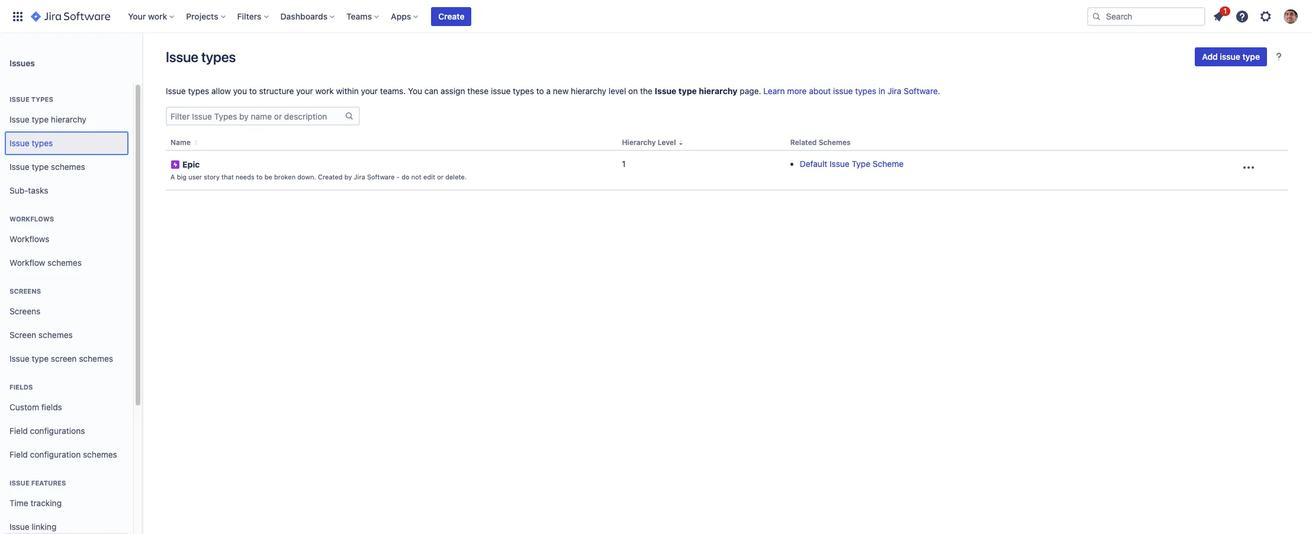 Task type: locate. For each thing, give the bounding box(es) containing it.
workflows group
[[5, 203, 129, 278]]

default
[[800, 159, 828, 169]]

1 vertical spatial issue types
[[9, 138, 53, 148]]

story
[[204, 173, 220, 181]]

screens up screen
[[9, 306, 40, 316]]

type for hierarchy
[[32, 114, 49, 124]]

schemes down workflows link
[[47, 257, 82, 268]]

screens group
[[5, 275, 129, 374]]

workflows
[[9, 215, 54, 223], [9, 234, 49, 244]]

issue up time at the bottom of page
[[9, 479, 30, 487]]

issues
[[9, 58, 35, 68]]

issue right about
[[834, 86, 853, 96]]

page.
[[740, 86, 762, 96]]

type left learn more image
[[1243, 52, 1261, 62]]

scheme
[[873, 159, 904, 169]]

2 workflows from the top
[[9, 234, 49, 244]]

2 your from the left
[[361, 86, 378, 96]]

primary element
[[7, 0, 1088, 33]]

workflows down the sub-tasks
[[9, 215, 54, 223]]

time tracking
[[9, 498, 62, 508]]

issue types
[[166, 49, 236, 65], [9, 138, 53, 148]]

screens down workflow
[[9, 287, 41, 295]]

types
[[201, 49, 236, 65], [188, 86, 209, 96], [513, 86, 534, 96], [856, 86, 877, 96], [32, 138, 53, 148]]

1
[[1224, 6, 1228, 15], [622, 159, 626, 169]]

jira right by
[[354, 173, 365, 181]]

0 horizontal spatial work
[[148, 11, 167, 21]]

1 vertical spatial 1
[[622, 159, 626, 169]]

within
[[336, 86, 359, 96]]

be
[[265, 173, 272, 181]]

0 vertical spatial 1
[[1224, 6, 1228, 15]]

1 down hierarchy
[[622, 159, 626, 169]]

issue type screen schemes link
[[5, 347, 129, 371]]

1 left help icon
[[1224, 6, 1228, 15]]

screens
[[9, 287, 41, 295], [9, 306, 40, 316]]

learn
[[764, 86, 785, 96]]

jira
[[888, 86, 902, 96], [354, 173, 365, 181]]

type down types
[[32, 114, 49, 124]]

0 horizontal spatial issue
[[491, 86, 511, 96]]

work
[[148, 11, 167, 21], [316, 86, 334, 96]]

notifications image
[[1212, 9, 1226, 23]]

1 screens from the top
[[9, 287, 41, 295]]

your
[[296, 86, 313, 96], [361, 86, 378, 96]]

epic
[[182, 160, 200, 170]]

default issue type scheme link
[[800, 159, 904, 169]]

types up allow
[[201, 49, 236, 65]]

2 horizontal spatial issue
[[1221, 52, 1241, 62]]

banner
[[0, 0, 1313, 33]]

about
[[809, 86, 831, 96]]

hierarchy left page.
[[699, 86, 738, 96]]

-
[[397, 173, 400, 181]]

hierarchy up issue types link
[[51, 114, 86, 124]]

issue types up allow
[[166, 49, 236, 65]]

issue types up issue type schemes
[[9, 138, 53, 148]]

issue right sidebar navigation icon
[[166, 49, 198, 65]]

0 horizontal spatial jira
[[354, 173, 365, 181]]

1 horizontal spatial your
[[361, 86, 378, 96]]

issue left types
[[9, 95, 30, 103]]

you
[[408, 86, 423, 96]]

type for screen
[[32, 353, 49, 364]]

2 horizontal spatial hierarchy
[[699, 86, 738, 96]]

1 field from the top
[[9, 426, 28, 436]]

custom
[[9, 402, 39, 412]]

custom fields
[[9, 402, 62, 412]]

hierarchy right new
[[571, 86, 607, 96]]

dashboards button
[[277, 7, 340, 26]]

or
[[437, 173, 444, 181]]

create
[[439, 11, 465, 21]]

field down custom
[[9, 426, 28, 436]]

1 vertical spatial field
[[9, 449, 28, 460]]

screens for the screens link
[[9, 306, 40, 316]]

field up issue features
[[9, 449, 28, 460]]

issue right the
[[655, 86, 677, 96]]

apps button
[[388, 7, 423, 26]]

projects button
[[183, 7, 230, 26]]

0 vertical spatial screens
[[9, 287, 41, 295]]

your right within
[[361, 86, 378, 96]]

type up tasks
[[32, 162, 49, 172]]

0 vertical spatial field
[[9, 426, 28, 436]]

issue left allow
[[166, 86, 186, 96]]

type left screen
[[32, 353, 49, 364]]

fields
[[41, 402, 62, 412]]

1 vertical spatial jira
[[354, 173, 365, 181]]

work left within
[[316, 86, 334, 96]]

field configurations
[[9, 426, 85, 436]]

issue features group
[[5, 467, 129, 534]]

0 vertical spatial jira
[[888, 86, 902, 96]]

type
[[852, 159, 871, 169]]

0 vertical spatial work
[[148, 11, 167, 21]]

in
[[879, 86, 886, 96]]

types left in
[[856, 86, 877, 96]]

work right your
[[148, 11, 167, 21]]

sub-tasks
[[9, 185, 48, 195]]

1 vertical spatial workflows
[[9, 234, 49, 244]]

hierarchy level
[[622, 138, 676, 147]]

issue type schemes
[[9, 162, 85, 172]]

0 horizontal spatial 1
[[622, 159, 626, 169]]

name button
[[166, 138, 193, 147]]

types up issue type schemes
[[32, 138, 53, 148]]

types
[[31, 95, 53, 103]]

fields
[[9, 383, 33, 391]]

teams
[[347, 11, 372, 21]]

0 vertical spatial workflows
[[9, 215, 54, 223]]

name
[[171, 138, 191, 147]]

work inside your work popup button
[[148, 11, 167, 21]]

schemes
[[51, 162, 85, 172], [47, 257, 82, 268], [38, 330, 73, 340], [79, 353, 113, 364], [83, 449, 117, 460]]

delete.
[[446, 173, 467, 181]]

0 horizontal spatial issue types
[[9, 138, 53, 148]]

issue type hierarchy link
[[5, 108, 129, 132]]

projects
[[186, 11, 218, 21]]

schemes inside 'workflows' group
[[47, 257, 82, 268]]

that
[[222, 173, 234, 181]]

type inside screens group
[[32, 353, 49, 364]]

issue types
[[9, 95, 53, 103]]

0 horizontal spatial your
[[296, 86, 313, 96]]

field
[[9, 426, 28, 436], [9, 449, 28, 460]]

issue right these on the top of the page
[[491, 86, 511, 96]]

dashboards
[[281, 11, 328, 21]]

workflows up workflow
[[9, 234, 49, 244]]

fields group
[[5, 371, 129, 470]]

1 horizontal spatial issue
[[834, 86, 853, 96]]

edit
[[424, 173, 436, 181]]

screens for screens group
[[9, 287, 41, 295]]

1 vertical spatial screens
[[9, 306, 40, 316]]

field for field configuration schemes
[[9, 449, 28, 460]]

1 workflows from the top
[[9, 215, 54, 223]]

issue linking
[[9, 522, 57, 532]]

appswitcher icon image
[[11, 9, 25, 23]]

sub-
[[9, 185, 28, 195]]

type for schemes
[[32, 162, 49, 172]]

jira right in
[[888, 86, 902, 96]]

issue right add
[[1221, 52, 1241, 62]]

to right you
[[249, 86, 257, 96]]

1 vertical spatial work
[[316, 86, 334, 96]]

these
[[468, 86, 489, 96]]

0 horizontal spatial hierarchy
[[51, 114, 86, 124]]

level
[[609, 86, 627, 96]]

your work button
[[125, 7, 179, 26]]

schemes right screen
[[79, 353, 113, 364]]

banner containing your work
[[0, 0, 1313, 33]]

type inside button
[[1243, 52, 1261, 62]]

screen schemes link
[[5, 324, 129, 347]]

jira software image
[[31, 9, 110, 23], [31, 9, 110, 23]]

issue down screen
[[9, 353, 29, 364]]

more
[[788, 86, 807, 96]]

field configurations link
[[5, 419, 129, 443]]

type
[[1243, 52, 1261, 62], [679, 86, 697, 96], [32, 114, 49, 124], [32, 162, 49, 172], [32, 353, 49, 364]]

1 horizontal spatial jira
[[888, 86, 902, 96]]

hierarchy inside the issue types group
[[51, 114, 86, 124]]

schemes down issue types link
[[51, 162, 85, 172]]

1 horizontal spatial issue types
[[166, 49, 236, 65]]

broken
[[274, 173, 296, 181]]

1 your from the left
[[296, 86, 313, 96]]

issue
[[1221, 52, 1241, 62], [491, 86, 511, 96], [834, 86, 853, 96]]

issue left "type"
[[830, 159, 850, 169]]

configurations
[[30, 426, 85, 436]]

to
[[249, 86, 257, 96], [537, 86, 544, 96], [257, 173, 263, 181]]

hierarchy
[[571, 86, 607, 96], [699, 86, 738, 96], [51, 114, 86, 124]]

assign
[[441, 86, 465, 96]]

your profile and settings image
[[1285, 9, 1299, 23]]

screens inside the screens link
[[9, 306, 40, 316]]

1 horizontal spatial 1
[[1224, 6, 1228, 15]]

schemes down field configurations link
[[83, 449, 117, 460]]

your right structure
[[296, 86, 313, 96]]

2 screens from the top
[[9, 306, 40, 316]]

apps
[[391, 11, 411, 21]]

2 field from the top
[[9, 449, 28, 460]]

software
[[367, 173, 395, 181]]

issue down issue types
[[9, 114, 29, 124]]



Task type: vqa. For each thing, say whether or not it's contained in the screenshot.
sub-tasks LINK
yes



Task type: describe. For each thing, give the bounding box(es) containing it.
a
[[171, 173, 175, 181]]

schemes up 'issue type screen schemes' on the bottom of the page
[[38, 330, 73, 340]]

to left a
[[537, 86, 544, 96]]

related schemes
[[791, 138, 851, 147]]

your work
[[128, 11, 167, 21]]

search image
[[1093, 12, 1102, 21]]

issue inside screens group
[[9, 353, 29, 364]]

screen schemes
[[9, 330, 73, 340]]

issue type schemes link
[[5, 155, 129, 179]]

schemes
[[819, 138, 851, 147]]

1 horizontal spatial work
[[316, 86, 334, 96]]

issue types link
[[5, 132, 129, 155]]

issue type hierarchy
[[9, 114, 86, 124]]

workflows for 'workflows' group
[[9, 215, 54, 223]]

0 vertical spatial issue types
[[166, 49, 236, 65]]

screen
[[51, 353, 77, 364]]

time
[[9, 498, 28, 508]]

field configuration schemes
[[9, 449, 117, 460]]

can
[[425, 86, 439, 96]]

software.
[[904, 86, 941, 96]]

actions image
[[1243, 161, 1257, 175]]

hierarchy level button
[[620, 138, 679, 147]]

by
[[345, 173, 352, 181]]

schemes inside the issue types group
[[51, 162, 85, 172]]

workflow
[[9, 257, 45, 268]]

not
[[412, 173, 422, 181]]

Filter Issue Types by name or description text field
[[167, 108, 345, 124]]

a
[[547, 86, 551, 96]]

filters button
[[234, 7, 273, 26]]

sidebar navigation image
[[129, 47, 155, 71]]

do
[[402, 173, 410, 181]]

tasks
[[28, 185, 48, 195]]

on
[[629, 86, 638, 96]]

created
[[318, 173, 343, 181]]

create button
[[432, 7, 472, 26]]

configuration
[[30, 449, 81, 460]]

the
[[641, 86, 653, 96]]

related
[[791, 138, 817, 147]]

time tracking link
[[5, 492, 129, 515]]

workflow schemes
[[9, 257, 82, 268]]

to left 'be'
[[257, 173, 263, 181]]

hierarchy
[[622, 138, 656, 147]]

Search field
[[1088, 7, 1206, 26]]

issue down time at the bottom of page
[[9, 522, 29, 532]]

screen
[[9, 330, 36, 340]]

structure
[[259, 86, 294, 96]]

types left a
[[513, 86, 534, 96]]

custom fields link
[[5, 396, 129, 419]]

your
[[128, 11, 146, 21]]

you
[[233, 86, 247, 96]]

1 horizontal spatial hierarchy
[[571, 86, 607, 96]]

issue types group
[[5, 83, 129, 206]]

allow
[[212, 86, 231, 96]]

types inside group
[[32, 138, 53, 148]]

user
[[189, 173, 202, 181]]

1 inside banner
[[1224, 6, 1228, 15]]

issue types allow you to structure your work within your teams. you can assign these issue types to a new hierarchy level on the issue type hierarchy page. learn more about issue types in jira software.
[[166, 86, 941, 96]]

workflows link
[[5, 228, 129, 251]]

learn more image
[[1273, 50, 1287, 64]]

help image
[[1236, 9, 1250, 23]]

issue up the sub-
[[9, 162, 29, 172]]

sub-tasks link
[[5, 179, 129, 203]]

tracking
[[31, 498, 62, 508]]

issue linking link
[[5, 515, 129, 534]]

learn more about issue types in jira software. link
[[764, 86, 941, 96]]

teams button
[[343, 7, 384, 26]]

issue inside button
[[1221, 52, 1241, 62]]

types left allow
[[188, 86, 209, 96]]

screens link
[[5, 300, 129, 324]]

workflow schemes link
[[5, 251, 129, 275]]

needs
[[236, 173, 255, 181]]

down.
[[298, 173, 316, 181]]

workflows for workflows link
[[9, 234, 49, 244]]

schemes inside fields group
[[83, 449, 117, 460]]

linking
[[32, 522, 57, 532]]

issue up issue type schemes
[[9, 138, 29, 148]]

issue types inside group
[[9, 138, 53, 148]]

add
[[1203, 52, 1219, 62]]

level
[[658, 138, 676, 147]]

default issue type scheme
[[800, 159, 904, 169]]

issue features
[[9, 479, 66, 487]]

type right the
[[679, 86, 697, 96]]

new
[[553, 86, 569, 96]]

field configuration schemes link
[[5, 443, 129, 467]]

issue type screen schemes
[[9, 353, 113, 364]]

add issue type
[[1203, 52, 1261, 62]]

field for field configurations
[[9, 426, 28, 436]]

settings image
[[1260, 9, 1274, 23]]

a big user story that needs to be broken down. created by jira software - do not edit or delete.
[[171, 173, 467, 181]]



